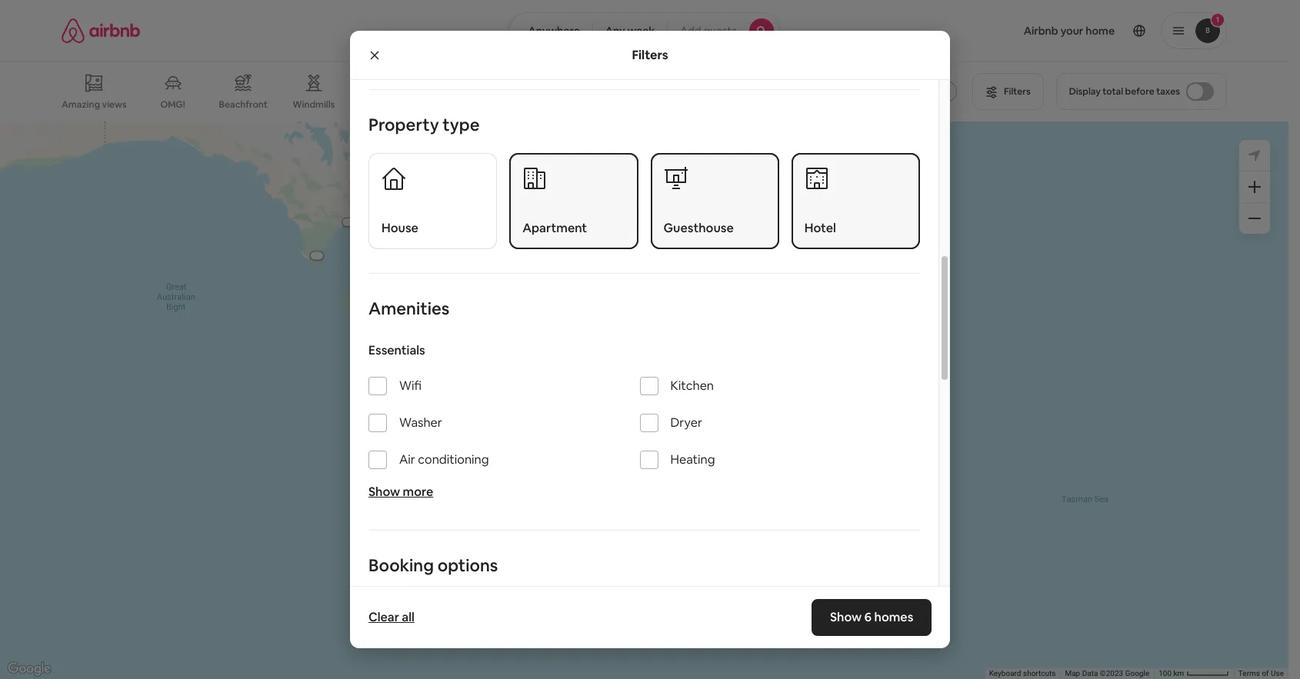 Task type: describe. For each thing, give the bounding box(es) containing it.
amenities
[[369, 298, 450, 320]]

guesthouse
[[664, 220, 734, 237]]

18
[[647, 456, 659, 470]]

show list
[[613, 586, 658, 600]]

100 km
[[1159, 670, 1187, 678]]

filters
[[632, 47, 669, 63]]

show more button
[[369, 484, 434, 501]]

booking options
[[369, 555, 498, 577]]

google
[[1126, 670, 1150, 678]]

total
[[1103, 85, 1124, 98]]

map data ©2023 google
[[1066, 670, 1150, 678]]

beachfront
[[219, 99, 268, 111]]

week inside button
[[628, 24, 655, 38]]

$553 button
[[779, 215, 817, 236]]

group inside google map
showing 79 stays. region
[[546, 245, 1049, 408]]

weymouth,
[[558, 420, 621, 435]]

amazing
[[62, 98, 100, 111]]

wifi
[[400, 378, 422, 394]]

$257
[[790, 209, 814, 223]]

options
[[438, 555, 498, 577]]

google image
[[4, 660, 55, 680]]

show for show 6 homes
[[830, 610, 862, 626]]

before
[[1126, 85, 1155, 98]]

23
[[669, 456, 682, 470]]

display total before taxes
[[1070, 85, 1181, 98]]

show for show list
[[613, 586, 641, 600]]

viewed
[[558, 438, 598, 453]]

booking
[[369, 555, 434, 577]]

conditioning
[[418, 452, 489, 468]]

windmills
[[293, 99, 335, 111]]

clear all
[[369, 610, 415, 626]]

add to wishlist image
[[767, 256, 785, 275]]

$509 button
[[781, 216, 820, 237]]

$730 button
[[383, 267, 422, 288]]

100
[[1159, 670, 1172, 678]]

none search field containing anywhere
[[509, 12, 780, 49]]

guests
[[704, 24, 737, 38]]

$350 button
[[657, 575, 696, 596]]

all
[[402, 610, 415, 626]]

amazing views
[[62, 98, 127, 111]]

views
[[102, 98, 127, 111]]

$257 $479
[[785, 209, 814, 232]]

add
[[681, 24, 702, 38]]

house
[[382, 220, 419, 237]]

heating
[[671, 452, 716, 468]]

show list button
[[598, 575, 692, 612]]

add guests button
[[668, 12, 780, 49]]

type
[[443, 114, 480, 135]]

$479 button
[[778, 215, 817, 236]]

show more
[[369, 484, 434, 501]]

$402 button
[[781, 212, 820, 233]]

list
[[643, 586, 658, 600]]

more
[[403, 484, 434, 501]]

keyboard
[[990, 670, 1022, 678]]

dryer
[[671, 415, 703, 431]]

$350
[[664, 578, 689, 592]]

add guests
[[681, 24, 737, 38]]

google map
showing 79 stays. region
[[0, 122, 1289, 680]]

clear
[[369, 610, 399, 626]]

of
[[1263, 670, 1270, 678]]

anywhere button
[[509, 12, 593, 49]]

$83
[[788, 219, 807, 233]]

km
[[1174, 670, 1185, 678]]

anywhere
[[528, 24, 580, 38]]

$356
[[677, 588, 702, 602]]

air conditioning
[[400, 452, 489, 468]]

design
[[928, 99, 958, 111]]

keyboard shortcuts button
[[990, 669, 1056, 680]]

zoom out image
[[1249, 212, 1262, 225]]

terms of use
[[1239, 670, 1285, 678]]



Task type: vqa. For each thing, say whether or not it's contained in the screenshot.
Search Field containing Anywhere
yes



Task type: locate. For each thing, give the bounding box(es) containing it.
week up filters
[[628, 24, 655, 38]]

terms
[[1239, 670, 1261, 678]]

washer
[[400, 415, 442, 431]]

$257 button
[[783, 205, 821, 227]]

hotel
[[805, 220, 837, 237]]

weymouth, australia viewed 153 times last week nov 18 – 23
[[558, 420, 703, 470]]

show left list
[[613, 586, 641, 600]]

air
[[400, 452, 416, 468]]

taxes
[[1157, 85, 1181, 98]]

kitchen
[[671, 378, 714, 394]]

nov
[[623, 456, 644, 470]]

week up 23
[[674, 438, 703, 453]]

©2023
[[1101, 670, 1124, 678]]

show 6 homes
[[830, 610, 914, 626]]

filters dialog
[[350, 0, 951, 680]]

any week
[[606, 24, 655, 38]]

2 horizontal spatial show
[[830, 610, 862, 626]]

zoom in image
[[1249, 181, 1262, 193]]

0 horizontal spatial week
[[628, 24, 655, 38]]

1 vertical spatial week
[[674, 438, 703, 453]]

show inside button
[[613, 586, 641, 600]]

$356 button
[[670, 584, 709, 606]]

clear all button
[[361, 603, 422, 634]]

property type
[[369, 114, 480, 135]]

show left 6
[[830, 610, 862, 626]]

house button
[[369, 153, 497, 250]]

week
[[628, 24, 655, 38], [674, 438, 703, 453]]

2 vertical spatial show
[[830, 610, 862, 626]]

$479
[[785, 219, 811, 232]]

profile element
[[799, 0, 1228, 62]]

show 6 homes link
[[812, 600, 932, 637]]

$730
[[390, 271, 415, 285]]

$402
[[788, 215, 813, 229]]

0 vertical spatial show
[[369, 484, 400, 501]]

use
[[1272, 670, 1285, 678]]

australia
[[624, 420, 672, 435]]

essentials
[[369, 343, 426, 359]]

1 horizontal spatial week
[[674, 438, 703, 453]]

omg!
[[160, 99, 185, 111]]

show for show more
[[369, 484, 400, 501]]

–
[[661, 456, 667, 470]]

1 vertical spatial show
[[613, 586, 641, 600]]

group inside "filters" dialog
[[350, 0, 939, 90]]

100 km button
[[1155, 669, 1235, 680]]

terms of use link
[[1239, 670, 1285, 678]]

display total before taxes button
[[1057, 73, 1228, 110]]

6
[[865, 610, 872, 626]]

group containing amazing views
[[62, 62, 964, 122]]

any
[[606, 24, 626, 38]]

data
[[1083, 670, 1099, 678]]

1 horizontal spatial show
[[613, 586, 641, 600]]

property
[[369, 114, 439, 135]]

guesthouse button
[[651, 153, 780, 250]]

show left more
[[369, 484, 400, 501]]

0 vertical spatial week
[[628, 24, 655, 38]]

any week button
[[593, 12, 668, 49]]

group
[[350, 0, 939, 90], [62, 62, 964, 122], [546, 245, 1049, 408]]

shortcuts
[[1024, 670, 1056, 678]]

week inside weymouth, australia viewed 153 times last week nov 18 – 23
[[674, 438, 703, 453]]

$509
[[787, 220, 813, 233]]

0 horizontal spatial show
[[369, 484, 400, 501]]

$83 button
[[781, 215, 814, 237]]

show
[[369, 484, 400, 501], [613, 586, 641, 600], [830, 610, 862, 626]]

hotel button
[[792, 153, 921, 250]]

times
[[621, 438, 650, 453]]

$553
[[786, 218, 810, 232]]

last
[[653, 438, 672, 453]]

homes
[[875, 610, 914, 626]]

None search field
[[509, 12, 780, 49]]

153
[[601, 438, 618, 453]]

map
[[1066, 670, 1081, 678]]

apartment button
[[510, 153, 639, 250]]

keyboard shortcuts
[[990, 670, 1056, 678]]

display
[[1070, 85, 1101, 98]]

apartment
[[523, 220, 587, 237]]



